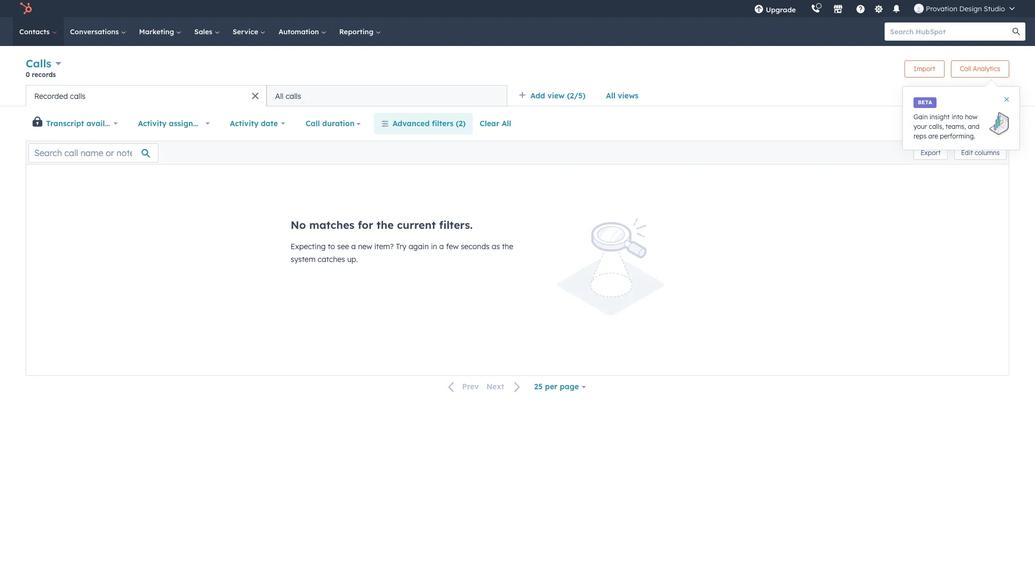 Task type: describe. For each thing, give the bounding box(es) containing it.
menu containing provation design studio
[[747, 0, 1022, 17]]

notifications button
[[888, 0, 906, 17]]

advanced filters (2) button
[[374, 113, 473, 134]]

call analytics link
[[951, 60, 1010, 77]]

marketing link
[[133, 17, 188, 46]]

calls button
[[26, 56, 61, 71]]

edit columns
[[961, 149, 1000, 157]]

contacts link
[[13, 17, 64, 46]]

view for add
[[548, 91, 565, 101]]

activity assigned to
[[138, 119, 212, 128]]

prev button
[[442, 380, 483, 394]]

export button
[[914, 146, 948, 160]]

recorded calls button
[[26, 85, 267, 107]]

help image
[[856, 5, 866, 14]]

filters.
[[439, 218, 473, 232]]

beta
[[918, 99, 932, 106]]

upgrade image
[[754, 5, 764, 14]]

save view button
[[952, 115, 1010, 132]]

marketplaces image
[[834, 5, 843, 14]]

edit
[[961, 149, 973, 157]]

insight
[[930, 113, 950, 121]]

as
[[492, 242, 500, 252]]

clear
[[480, 119, 500, 128]]

export
[[921, 149, 941, 157]]

advanced filters (2)
[[393, 119, 466, 128]]

service
[[233, 27, 260, 36]]

james peterson image
[[914, 4, 924, 13]]

(2/5)
[[567, 91, 586, 101]]

pagination navigation
[[442, 380, 527, 394]]

all calls button
[[267, 85, 507, 107]]

duration
[[322, 119, 355, 128]]

new
[[358, 242, 372, 252]]

save
[[970, 119, 985, 127]]

transcript available button
[[43, 113, 125, 134]]

all calls
[[275, 91, 301, 101]]

search button
[[1007, 22, 1026, 41]]

edit columns button
[[954, 146, 1007, 160]]

calling icon image
[[811, 4, 821, 14]]

call duration
[[306, 119, 355, 128]]

transcript available
[[46, 119, 121, 128]]

sales
[[194, 27, 215, 36]]

system
[[291, 255, 316, 264]]

page
[[560, 382, 579, 392]]

your
[[914, 123, 927, 131]]

gain
[[914, 113, 928, 121]]

few
[[446, 242, 459, 252]]

studio
[[984, 4, 1005, 13]]

call for call duration
[[306, 119, 320, 128]]

again
[[409, 242, 429, 252]]

and
[[968, 123, 980, 131]]

reporting link
[[333, 17, 387, 46]]

expecting
[[291, 242, 326, 252]]

conversations link
[[64, 17, 133, 46]]

automation link
[[272, 17, 333, 46]]

are
[[929, 132, 938, 140]]

activity for activity assigned to
[[138, 119, 167, 128]]

Search call name or notes search field
[[28, 143, 158, 162]]

upgrade
[[766, 5, 796, 14]]

call analytics
[[960, 65, 1001, 73]]

next button
[[483, 380, 527, 394]]

provation design studio button
[[908, 0, 1021, 17]]

25 per page button
[[527, 377, 593, 398]]

no
[[291, 218, 306, 232]]

Search HubSpot search field
[[885, 22, 1016, 41]]

automation
[[279, 27, 321, 36]]

analytics
[[973, 65, 1001, 73]]

0
[[26, 71, 30, 79]]

the inside expecting to see a new item? try again in a few seconds as the system catches up.
[[502, 242, 513, 252]]

provation
[[926, 4, 958, 13]]

activity for activity date
[[230, 119, 259, 128]]

item?
[[374, 242, 394, 252]]

0 records
[[26, 71, 56, 79]]

no matches for the current filters.
[[291, 218, 473, 232]]

all for all calls
[[275, 91, 284, 101]]

date
[[261, 119, 278, 128]]



Task type: locate. For each thing, give the bounding box(es) containing it.
call duration button
[[299, 113, 368, 134]]

to inside popup button
[[205, 119, 212, 128]]

clear all button
[[473, 113, 518, 134]]

activity date button
[[223, 113, 292, 134]]

clear all
[[480, 119, 511, 128]]

all views link
[[599, 85, 646, 107]]

25
[[534, 382, 543, 392]]

help button
[[852, 0, 870, 17]]

to left see
[[328, 242, 335, 252]]

views
[[618, 91, 639, 101]]

view inside button
[[987, 119, 1001, 127]]

1 horizontal spatial call
[[960, 65, 971, 73]]

0 horizontal spatial a
[[351, 242, 356, 252]]

sales link
[[188, 17, 226, 46]]

all for all views
[[606, 91, 616, 101]]

calls
[[70, 91, 86, 101], [286, 91, 301, 101]]

call left duration
[[306, 119, 320, 128]]

0 horizontal spatial the
[[377, 218, 394, 232]]

import button
[[905, 60, 945, 77]]

1 horizontal spatial calls
[[286, 91, 301, 101]]

records
[[32, 71, 56, 79]]

reporting
[[339, 27, 376, 36]]

calls for recorded calls
[[70, 91, 86, 101]]

1 horizontal spatial all
[[502, 119, 511, 128]]

all up date
[[275, 91, 284, 101]]

all right clear
[[502, 119, 511, 128]]

view
[[548, 91, 565, 101], [987, 119, 1001, 127]]

view for save
[[987, 119, 1001, 127]]

calls banner
[[26, 56, 1010, 85]]

add view (2/5)
[[531, 91, 586, 101]]

activity left date
[[230, 119, 259, 128]]

all views
[[606, 91, 639, 101]]

conversations
[[70, 27, 121, 36]]

performing.
[[940, 132, 976, 140]]

calls for all calls
[[286, 91, 301, 101]]

menu
[[747, 0, 1022, 17]]

25 per page
[[534, 382, 579, 392]]

advanced
[[393, 119, 430, 128]]

1 horizontal spatial view
[[987, 119, 1001, 127]]

1 horizontal spatial to
[[328, 242, 335, 252]]

to inside expecting to see a new item? try again in a few seconds as the system catches up.
[[328, 242, 335, 252]]

2 horizontal spatial all
[[606, 91, 616, 101]]

reps
[[914, 132, 927, 140]]

0 horizontal spatial to
[[205, 119, 212, 128]]

all inside button
[[502, 119, 511, 128]]

up.
[[347, 255, 358, 264]]

filters
[[432, 119, 454, 128]]

how
[[965, 113, 978, 121]]

view right add at top
[[548, 91, 565, 101]]

a right in
[[439, 242, 444, 252]]

try
[[396, 242, 407, 252]]

1 vertical spatial to
[[328, 242, 335, 252]]

1 horizontal spatial activity
[[230, 119, 259, 128]]

design
[[960, 4, 982, 13]]

all inside button
[[275, 91, 284, 101]]

marketplaces button
[[827, 0, 850, 17]]

the right as
[[502, 242, 513, 252]]

activity
[[138, 119, 167, 128], [230, 119, 259, 128]]

provation design studio
[[926, 4, 1005, 13]]

gain insight into how your calls, teams, and reps are performing.
[[914, 113, 980, 140]]

matches
[[309, 218, 355, 232]]

0 horizontal spatial view
[[548, 91, 565, 101]]

1 calls from the left
[[70, 91, 86, 101]]

search image
[[1013, 28, 1020, 35]]

calling icon button
[[807, 2, 825, 16]]

0 horizontal spatial calls
[[70, 91, 86, 101]]

the right for
[[377, 218, 394, 232]]

close image
[[1005, 97, 1009, 102]]

the
[[377, 218, 394, 232], [502, 242, 513, 252]]

calls
[[26, 57, 51, 70]]

teams,
[[946, 123, 966, 131]]

activity date
[[230, 119, 278, 128]]

call inside button
[[306, 119, 320, 128]]

settings link
[[872, 3, 885, 14]]

marketing
[[139, 27, 176, 36]]

0 vertical spatial to
[[205, 119, 212, 128]]

transcript
[[46, 119, 84, 128]]

notifications image
[[892, 5, 902, 14]]

view right save
[[987, 119, 1001, 127]]

a right see
[[351, 242, 356, 252]]

2 a from the left
[[439, 242, 444, 252]]

service link
[[226, 17, 272, 46]]

hubspot image
[[19, 2, 32, 15]]

1 vertical spatial view
[[987, 119, 1001, 127]]

assigned
[[169, 119, 202, 128]]

view inside popup button
[[548, 91, 565, 101]]

import
[[914, 65, 936, 73]]

1 horizontal spatial the
[[502, 242, 513, 252]]

settings image
[[874, 5, 884, 14]]

activity assigned to button
[[131, 113, 217, 134]]

0 vertical spatial call
[[960, 65, 971, 73]]

in
[[431, 242, 437, 252]]

add
[[531, 91, 545, 101]]

for
[[358, 218, 373, 232]]

call for call analytics
[[960, 65, 971, 73]]

prev
[[462, 382, 479, 392]]

0 vertical spatial view
[[548, 91, 565, 101]]

seconds
[[461, 242, 490, 252]]

into
[[952, 113, 964, 121]]

2 activity from the left
[[230, 119, 259, 128]]

calls inside button
[[286, 91, 301, 101]]

a
[[351, 242, 356, 252], [439, 242, 444, 252]]

(2)
[[456, 119, 466, 128]]

calls up 'activity date' popup button
[[286, 91, 301, 101]]

calls right recorded
[[70, 91, 86, 101]]

call inside 'link'
[[960, 65, 971, 73]]

contacts
[[19, 27, 52, 36]]

save view
[[970, 119, 1001, 127]]

all left views
[[606, 91, 616, 101]]

expecting to see a new item? try again in a few seconds as the system catches up.
[[291, 242, 513, 264]]

calls inside button
[[70, 91, 86, 101]]

call left analytics
[[960, 65, 971, 73]]

activity down "recorded calls" button
[[138, 119, 167, 128]]

0 vertical spatial the
[[377, 218, 394, 232]]

calls,
[[929, 123, 944, 131]]

add view (2/5) button
[[512, 85, 599, 107]]

1 vertical spatial call
[[306, 119, 320, 128]]

1 horizontal spatial a
[[439, 242, 444, 252]]

see
[[337, 242, 349, 252]]

recorded calls
[[34, 91, 86, 101]]

1 vertical spatial the
[[502, 242, 513, 252]]

1 a from the left
[[351, 242, 356, 252]]

to
[[205, 119, 212, 128], [328, 242, 335, 252]]

recorded
[[34, 91, 68, 101]]

hubspot link
[[13, 2, 40, 15]]

0 horizontal spatial call
[[306, 119, 320, 128]]

0 horizontal spatial activity
[[138, 119, 167, 128]]

0 horizontal spatial all
[[275, 91, 284, 101]]

2 calls from the left
[[286, 91, 301, 101]]

to right 'assigned' on the left of page
[[205, 119, 212, 128]]

1 activity from the left
[[138, 119, 167, 128]]

catches
[[318, 255, 345, 264]]

columns
[[975, 149, 1000, 157]]



Task type: vqa. For each thing, say whether or not it's contained in the screenshot.
Buy now
no



